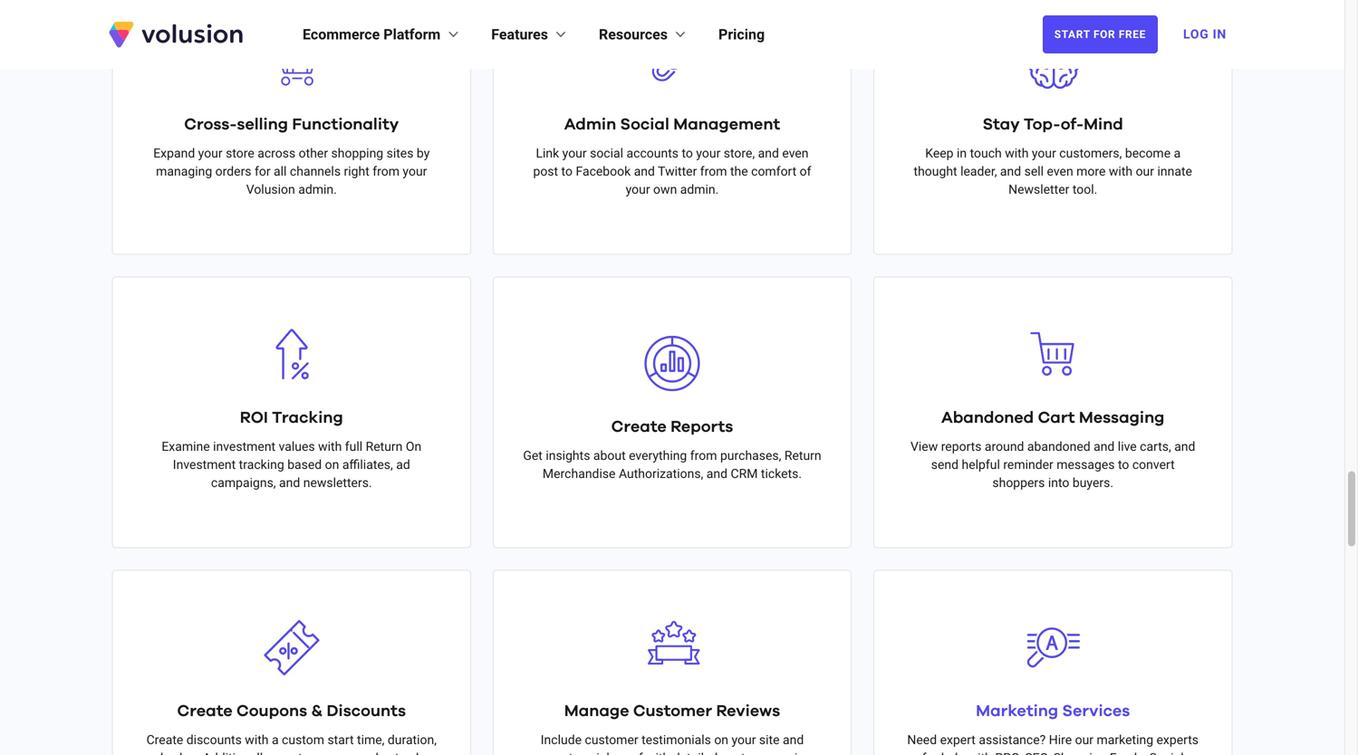 Task type: locate. For each thing, give the bounding box(es) containing it.
get insights about everything from purchases, return merchandise authorizations, and crm tickets.
[[523, 449, 821, 482]]

0 vertical spatial for
[[255, 164, 271, 179]]

create for create coupons & discounts
[[177, 704, 233, 720]]

1 vertical spatial a
[[272, 733, 279, 748]]

and left "crm"
[[707, 467, 728, 482]]

admin.
[[298, 182, 337, 197], [680, 182, 719, 197]]

testimonials
[[642, 733, 711, 748]]

0 horizontal spatial customer
[[585, 733, 638, 748]]

abandoned
[[941, 410, 1034, 426]]

send
[[931, 458, 959, 473]]

create for create discounts with a custom start time, duration, and value. additionally, create coupon codes to shar
[[146, 733, 183, 748]]

experts
[[1157, 733, 1199, 748]]

in
[[1213, 27, 1227, 42]]

return inside examine investment values with full return on investment tracking based on affiliates, ad campaigns, and newsletters.
[[366, 440, 403, 455]]

post
[[533, 164, 558, 179]]

1 horizontal spatial on
[[714, 733, 729, 748]]

platform
[[384, 26, 441, 43]]

and inside create discounts with a custom start time, duration, and value. additionally, create coupon codes to shar
[[142, 751, 163, 756]]

return
[[366, 440, 403, 455], [785, 449, 821, 464]]

from down reports
[[690, 449, 717, 464]]

and left live
[[1094, 440, 1115, 455]]

even up of
[[782, 146, 809, 161]]

everything
[[629, 449, 687, 464]]

0 vertical spatial social
[[590, 146, 623, 161]]

1 vertical spatial for
[[922, 751, 938, 756]]

on up the detailed
[[714, 733, 729, 748]]

our
[[1136, 164, 1154, 179], [1075, 733, 1094, 748]]

include
[[541, 733, 582, 748]]

your left store,
[[696, 146, 721, 161]]

return inside get insights about everything from purchases, return merchandise authorizations, and crm tickets.
[[785, 449, 821, 464]]

and down based
[[279, 476, 300, 491]]

0 vertical spatial a
[[1174, 146, 1181, 161]]

live
[[1118, 440, 1137, 455]]

0 horizontal spatial for
[[255, 164, 271, 179]]

admin. down "twitter"
[[680, 182, 719, 197]]

1 horizontal spatial a
[[1174, 146, 1181, 161]]

1 horizontal spatial admin.
[[680, 182, 719, 197]]

carts,
[[1140, 440, 1171, 455]]

top-
[[1024, 117, 1061, 133]]

even right sell
[[1047, 164, 1073, 179]]

for down need
[[922, 751, 938, 756]]

1 vertical spatial even
[[1047, 164, 1073, 179]]

view
[[911, 440, 938, 455]]

expert
[[940, 733, 976, 748]]

abandoned cart messaging
[[941, 410, 1165, 426]]

around
[[985, 440, 1024, 455]]

accounts
[[627, 146, 679, 161]]

tracking
[[239, 458, 284, 473]]

marketing services link
[[976, 704, 1130, 720]]

0 vertical spatial our
[[1136, 164, 1154, 179]]

orders
[[215, 164, 251, 179]]

link your social accounts to your store, and even post to facebook and twitter from the comfort of your own admin.
[[533, 146, 811, 197]]

even inside keep in touch with your customers, become a thought leader, and sell even more with our innate newsletter tool.
[[1047, 164, 1073, 179]]

from inside get insights about everything from purchases, return merchandise authorizations, and crm tickets.
[[690, 449, 717, 464]]

with down testimonials
[[646, 751, 670, 756]]

customer down the site
[[721, 751, 775, 756]]

coupon
[[312, 751, 355, 756]]

roi tracking
[[240, 410, 343, 426]]

1 admin. from the left
[[298, 182, 337, 197]]

ecommerce platform
[[303, 26, 441, 43]]

1 horizontal spatial for
[[922, 751, 938, 756]]

helpful
[[962, 458, 1000, 473]]

assistance?
[[979, 733, 1046, 748]]

become
[[1125, 146, 1171, 161]]

to down duration,
[[395, 751, 406, 756]]

site
[[759, 733, 780, 748]]

your down by
[[403, 164, 427, 179]]

create up everything
[[611, 419, 667, 436]]

create discounts with a custom start time, duration, and value. additionally, create coupon codes to shar
[[142, 733, 441, 756]]

your up sell
[[1032, 146, 1056, 161]]

into
[[1048, 476, 1070, 491]]

of
[[800, 164, 811, 179]]

admin. down channels
[[298, 182, 337, 197]]

and right carts, at the bottom right of page
[[1174, 440, 1196, 455]]

with right 'more'
[[1109, 164, 1133, 179]]

with
[[1005, 146, 1029, 161], [1109, 164, 1133, 179], [318, 440, 342, 455], [245, 733, 269, 748], [646, 751, 670, 756], [968, 751, 992, 756]]

values
[[279, 440, 315, 455]]

on
[[406, 440, 422, 455]]

ad
[[396, 458, 410, 473]]

2 vertical spatial create
[[146, 733, 183, 748]]

need expert assistance? hire our marketing experts for help with ppc, seo, shopping feeds, socia
[[907, 733, 1199, 756]]

pricing link
[[719, 24, 765, 45]]

0 horizontal spatial return
[[366, 440, 403, 455]]

from left the
[[700, 164, 727, 179]]

newsletters.
[[303, 476, 372, 491]]

create for create reports
[[611, 419, 667, 436]]

our down the become
[[1136, 164, 1154, 179]]

0 horizontal spatial our
[[1075, 733, 1094, 748]]

investment
[[173, 458, 236, 473]]

and
[[758, 146, 779, 161], [634, 164, 655, 179], [1000, 164, 1021, 179], [1094, 440, 1115, 455], [1174, 440, 1196, 455], [707, 467, 728, 482], [279, 476, 300, 491], [783, 733, 804, 748], [142, 751, 163, 756]]

with up additionally,
[[245, 733, 269, 748]]

social inside link your social accounts to your store, and even post to facebook and twitter from the comfort of your own admin.
[[590, 146, 623, 161]]

touch
[[970, 146, 1002, 161]]

and left sell
[[1000, 164, 1021, 179]]

with inside "need expert assistance? hire our marketing experts for help with ppc, seo, shopping feeds, socia"
[[968, 751, 992, 756]]

need
[[907, 733, 937, 748]]

1 vertical spatial create
[[177, 704, 233, 720]]

create up the value.
[[146, 733, 183, 748]]

from inside link your social accounts to your store, and even post to facebook and twitter from the comfort of your own admin.
[[700, 164, 727, 179]]

tracking
[[272, 410, 343, 426]]

features
[[491, 26, 548, 43]]

from inside expand your store across other shopping sites by managing orders for all channels right from your volusion admin.
[[373, 164, 400, 179]]

from for functionality
[[373, 164, 400, 179]]

management
[[673, 117, 780, 133]]

start
[[328, 733, 354, 748]]

our inside keep in touch with your customers, become a thought leader, and sell even more with our innate newsletter tool.
[[1136, 164, 1154, 179]]

shopping
[[331, 146, 383, 161]]

a inside keep in touch with your customers, become a thought leader, and sell even more with our innate newsletter tool.
[[1174, 146, 1181, 161]]

social down include
[[576, 751, 610, 756]]

1 vertical spatial social
[[576, 751, 610, 756]]

with left the full
[[318, 440, 342, 455]]

1 vertical spatial our
[[1075, 733, 1094, 748]]

and right the site
[[783, 733, 804, 748]]

our up shopping
[[1075, 733, 1094, 748]]

cross-
[[184, 117, 237, 133]]

1 horizontal spatial customer
[[721, 751, 775, 756]]

your inside keep in touch with your customers, become a thought leader, and sell even more with our innate newsletter tool.
[[1032, 146, 1056, 161]]

on
[[325, 458, 339, 473], [714, 733, 729, 748]]

on up newsletters.
[[325, 458, 339, 473]]

create inside create discounts with a custom start time, duration, and value. additionally, create coupon codes to shar
[[146, 733, 183, 748]]

create
[[611, 419, 667, 436], [177, 704, 233, 720], [146, 733, 183, 748]]

from down the sites
[[373, 164, 400, 179]]

expand
[[153, 146, 195, 161]]

return up "affiliates,"
[[366, 440, 403, 455]]

create
[[274, 751, 309, 756]]

custom
[[282, 733, 324, 748]]

create coupons & discounts
[[177, 704, 406, 720]]

0 vertical spatial create
[[611, 419, 667, 436]]

log in link
[[1172, 14, 1238, 54]]

0 horizontal spatial admin.
[[298, 182, 337, 197]]

a up create
[[272, 733, 279, 748]]

features button
[[491, 24, 570, 45]]

social up facebook
[[590, 146, 623, 161]]

a inside create discounts with a custom start time, duration, and value. additionally, create coupon codes to shar
[[272, 733, 279, 748]]

with down expert
[[968, 751, 992, 756]]

with inside examine investment values with full return on investment tracking based on affiliates, ad campaigns, and newsletters.
[[318, 440, 342, 455]]

to down live
[[1118, 458, 1129, 473]]

affiliates,
[[342, 458, 393, 473]]

create up discounts
[[177, 704, 233, 720]]

1 vertical spatial on
[[714, 733, 729, 748]]

from
[[373, 164, 400, 179], [700, 164, 727, 179], [690, 449, 717, 464]]

proof
[[613, 751, 643, 756]]

store
[[226, 146, 254, 161]]

to inside view reports around abandoned and live carts, and send helpful reminder messages to convert shoppers into buyers.
[[1118, 458, 1129, 473]]

even
[[782, 146, 809, 161], [1047, 164, 1073, 179]]

feeds,
[[1110, 751, 1146, 756]]

stay
[[983, 117, 1020, 133]]

for left all
[[255, 164, 271, 179]]

a up innate at right top
[[1174, 146, 1181, 161]]

your left own
[[626, 182, 650, 197]]

0 vertical spatial on
[[325, 458, 339, 473]]

0 horizontal spatial on
[[325, 458, 339, 473]]

your left the site
[[732, 733, 756, 748]]

and up comfort
[[758, 146, 779, 161]]

1 horizontal spatial even
[[1047, 164, 1073, 179]]

log
[[1183, 27, 1209, 42]]

1 horizontal spatial our
[[1136, 164, 1154, 179]]

customer
[[585, 733, 638, 748], [721, 751, 775, 756]]

2 admin. from the left
[[680, 182, 719, 197]]

0 horizontal spatial even
[[782, 146, 809, 161]]

return up tickets.
[[785, 449, 821, 464]]

investment
[[213, 440, 276, 455]]

customer up proof
[[585, 733, 638, 748]]

1 horizontal spatial return
[[785, 449, 821, 464]]

reports
[[941, 440, 982, 455]]

convert
[[1132, 458, 1175, 473]]

and left the value.
[[142, 751, 163, 756]]

reminder
[[1003, 458, 1054, 473]]

and inside get insights about everything from purchases, return merchandise authorizations, and crm tickets.
[[707, 467, 728, 482]]

based
[[287, 458, 322, 473]]

more
[[1077, 164, 1106, 179]]

0 horizontal spatial a
[[272, 733, 279, 748]]

start
[[1054, 28, 1090, 41]]

0 vertical spatial even
[[782, 146, 809, 161]]



Task type: describe. For each thing, give the bounding box(es) containing it.
across
[[258, 146, 296, 161]]

ecommerce
[[303, 26, 380, 43]]

crm
[[731, 467, 758, 482]]

thought
[[914, 164, 957, 179]]

even inside link your social accounts to your store, and even post to facebook and twitter from the comfort of your own admin.
[[782, 146, 809, 161]]

functionality
[[292, 117, 399, 133]]

seo,
[[1025, 751, 1050, 756]]

stay top-of-mind
[[983, 117, 1123, 133]]

hire
[[1049, 733, 1072, 748]]

and inside examine investment values with full return on investment tracking based on affiliates, ad campaigns, and newsletters.
[[279, 476, 300, 491]]

innate
[[1158, 164, 1192, 179]]

right
[[344, 164, 369, 179]]

channels
[[290, 164, 341, 179]]

value.
[[166, 751, 200, 756]]

store,
[[724, 146, 755, 161]]

managing
[[156, 164, 212, 179]]

ppc,
[[995, 751, 1022, 756]]

customer
[[633, 704, 712, 720]]

admin
[[564, 117, 616, 133]]

volusion
[[246, 182, 295, 197]]

resources
[[599, 26, 668, 43]]

your down cross-
[[198, 146, 223, 161]]

abandoned
[[1027, 440, 1091, 455]]

get
[[523, 449, 543, 464]]

for inside expand your store across other shopping sites by managing orders for all channels right from your volusion admin.
[[255, 164, 271, 179]]

from for management
[[700, 164, 727, 179]]

about
[[593, 449, 626, 464]]

marketing
[[976, 704, 1058, 720]]

with inside include customer testimonials on your site and present social proof with detailed customer revie
[[646, 751, 670, 756]]

and inside keep in touch with your customers, become a thought leader, and sell even more with our innate newsletter tool.
[[1000, 164, 1021, 179]]

admin. inside link your social accounts to your store, and even post to facebook and twitter from the comfort of your own admin.
[[680, 182, 719, 197]]

cross-selling functionality
[[184, 117, 399, 133]]

tool.
[[1073, 182, 1098, 197]]

and down the accounts
[[634, 164, 655, 179]]

mind
[[1084, 117, 1123, 133]]

your right link
[[562, 146, 587, 161]]

reviews
[[716, 704, 780, 720]]

with inside create discounts with a custom start time, duration, and value. additionally, create coupon codes to shar
[[245, 733, 269, 748]]

on inside examine investment values with full return on investment tracking based on affiliates, ad campaigns, and newsletters.
[[325, 458, 339, 473]]

in
[[957, 146, 967, 161]]

own
[[653, 182, 677, 197]]

for
[[1094, 28, 1116, 41]]

full
[[345, 440, 363, 455]]

free
[[1119, 28, 1146, 41]]

1 vertical spatial customer
[[721, 751, 775, 756]]

newsletter
[[1009, 182, 1070, 197]]

facebook
[[576, 164, 631, 179]]

shopping
[[1054, 751, 1107, 756]]

social inside include customer testimonials on your site and present social proof with detailed customer revie
[[576, 751, 610, 756]]

by
[[417, 146, 430, 161]]

comfort
[[751, 164, 797, 179]]

additionally,
[[203, 751, 271, 756]]

messaging
[[1079, 410, 1165, 426]]

discounts
[[186, 733, 242, 748]]

campaigns,
[[211, 476, 276, 491]]

ecommerce platform button
[[303, 24, 462, 45]]

of-
[[1061, 117, 1084, 133]]

create reports
[[611, 419, 733, 436]]

selling
[[237, 117, 288, 133]]

marketing services
[[976, 704, 1130, 720]]

twitter
[[658, 164, 697, 179]]

pricing
[[719, 26, 765, 43]]

&
[[311, 704, 323, 720]]

and inside include customer testimonials on your site and present social proof with detailed customer revie
[[783, 733, 804, 748]]

keep in touch with your customers, become a thought leader, and sell even more with our innate newsletter tool.
[[914, 146, 1192, 197]]

0 vertical spatial customer
[[585, 733, 638, 748]]

for inside "need expert assistance? hire our marketing experts for help with ppc, seo, shopping feeds, socia"
[[922, 751, 938, 756]]

admin social management
[[564, 117, 780, 133]]

authorizations,
[[619, 467, 703, 482]]

time,
[[357, 733, 385, 748]]

link
[[536, 146, 559, 161]]

on inside include customer testimonials on your site and present social proof with detailed customer revie
[[714, 733, 729, 748]]

help
[[941, 751, 965, 756]]

start for free link
[[1043, 15, 1158, 53]]

social
[[620, 117, 670, 133]]

insights
[[546, 449, 590, 464]]

present
[[531, 751, 573, 756]]

to inside create discounts with a custom start time, duration, and value. additionally, create coupon codes to shar
[[395, 751, 406, 756]]

your inside include customer testimonials on your site and present social proof with detailed customer revie
[[732, 733, 756, 748]]

roi
[[240, 410, 268, 426]]

expand your store across other shopping sites by managing orders for all channels right from your volusion admin.
[[153, 146, 430, 197]]

to up "twitter"
[[682, 146, 693, 161]]

admin. inside expand your store across other shopping sites by managing orders for all channels right from your volusion admin.
[[298, 182, 337, 197]]

other
[[299, 146, 328, 161]]

our inside "need expert assistance? hire our marketing experts for help with ppc, seo, shopping feeds, socia"
[[1075, 733, 1094, 748]]

manage customer reviews
[[564, 704, 780, 720]]

customers,
[[1059, 146, 1122, 161]]

purchases,
[[720, 449, 781, 464]]

to right "post"
[[561, 164, 573, 179]]

with up sell
[[1005, 146, 1029, 161]]

discounts
[[327, 704, 406, 720]]



Task type: vqa. For each thing, say whether or not it's contained in the screenshot.
Ecommerce Business
no



